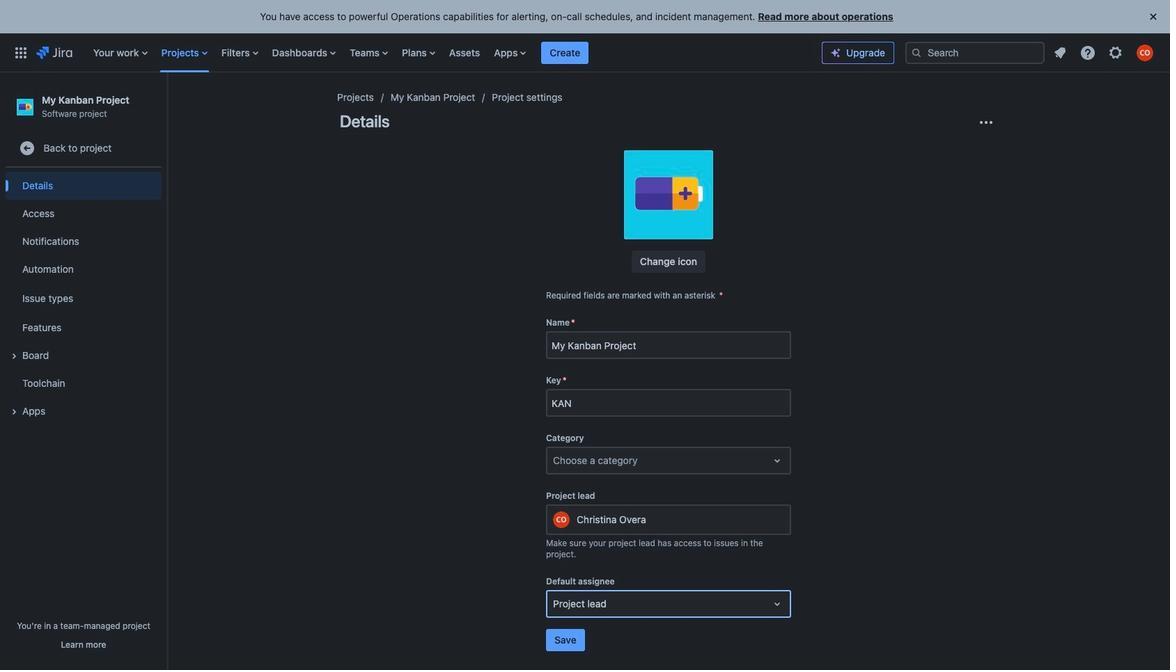 Task type: vqa. For each thing, say whether or not it's contained in the screenshot.
Project Avatar
yes



Task type: locate. For each thing, give the bounding box(es) containing it.
list
[[86, 33, 822, 72], [1048, 40, 1162, 65]]

1 expand image from the top
[[6, 348, 22, 365]]

open image
[[769, 453, 786, 470], [769, 596, 786, 613]]

0 vertical spatial expand image
[[6, 348, 22, 365]]

Search field
[[906, 41, 1045, 64]]

primary element
[[8, 33, 822, 72]]

jira image
[[36, 44, 72, 61], [36, 44, 72, 61]]

1 open image from the top
[[769, 453, 786, 470]]

expand image
[[6, 348, 22, 365], [6, 404, 22, 421]]

None search field
[[906, 41, 1045, 64]]

project avatar image
[[624, 150, 713, 240]]

more image
[[978, 114, 995, 131]]

2 expand image from the top
[[6, 404, 22, 421]]

dismiss image
[[1145, 8, 1162, 25]]

0 horizontal spatial list
[[86, 33, 822, 72]]

0 vertical spatial open image
[[769, 453, 786, 470]]

group
[[6, 168, 162, 430]]

settings image
[[1108, 44, 1124, 61]]

banner
[[0, 33, 1170, 72]]

None field
[[548, 333, 790, 358], [548, 391, 790, 416], [548, 333, 790, 358], [548, 391, 790, 416]]

your profile and settings image
[[1137, 44, 1154, 61]]

1 vertical spatial open image
[[769, 596, 786, 613]]

1 vertical spatial expand image
[[6, 404, 22, 421]]

2 open image from the top
[[769, 596, 786, 613]]

None text field
[[553, 454, 556, 468]]

list item
[[542, 33, 589, 72]]



Task type: describe. For each thing, give the bounding box(es) containing it.
sidebar element
[[0, 72, 167, 671]]

notifications image
[[1052, 44, 1069, 61]]

group inside sidebar element
[[6, 168, 162, 430]]

help image
[[1080, 44, 1096, 61]]

1 horizontal spatial list
[[1048, 40, 1162, 65]]

sidebar navigation image
[[152, 89, 183, 117]]

appswitcher icon image
[[13, 44, 29, 61]]

search image
[[911, 47, 922, 58]]



